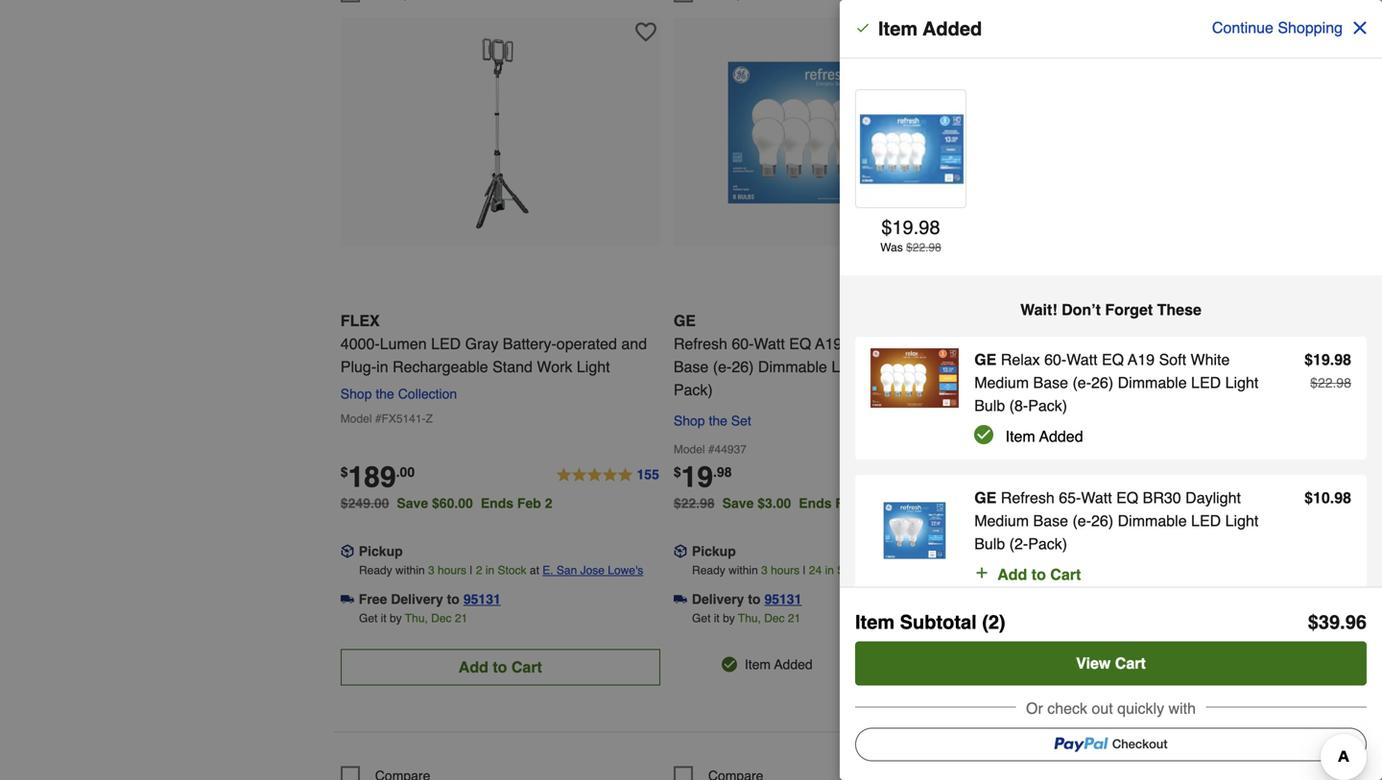 Task type: locate. For each thing, give the bounding box(es) containing it.
2 horizontal spatial add to cart
[[1125, 658, 1209, 676]]

forget
[[1105, 301, 1153, 319]]

(2-
[[1010, 535, 1028, 553]]

2 | from the left
[[803, 564, 806, 577]]

dimmable inside relax 60-watt eq a19 soft white medium base (e-26) dimmable led light bulb (8-pack)
[[1118, 374, 1187, 392]]

pickup down $22.98
[[692, 544, 736, 559]]

truck filled image
[[341, 593, 354, 606], [674, 593, 687, 606]]

$22.98
[[674, 496, 715, 511]]

2 feb from the left
[[836, 496, 860, 511]]

base inside relax 60-watt eq a19 soft white medium base (e-26) dimmable led light bulb (8-pack)
[[1034, 374, 1069, 392]]

daylight inside refresh 65-watt eq br30 daylight medium base (e-26) dimmable led light bulb (2-pack)
[[1186, 489, 1241, 507]]

get it by thu, dec 21
[[359, 612, 468, 625], [692, 612, 801, 625]]

ends feb 2 element
[[481, 496, 560, 511], [799, 496, 878, 511]]

refresh inside 'ge refresh 60-watt eq a19 daylight medium base (e-26) dimmable led light bulb (8- pack)'
[[674, 335, 728, 353]]

2 hours from the left
[[771, 564, 800, 577]]

product image
[[860, 98, 964, 202], [871, 349, 959, 408], [871, 487, 959, 575]]

shop up model # 44937
[[674, 413, 705, 428]]

2 horizontal spatial ready
[[1026, 564, 1059, 577]]

shop for refresh 60-watt eq a19 daylight medium base (e-26) dimmable led light bulb (8- pack)
[[674, 413, 705, 428]]

1 horizontal spatial jose
[[920, 564, 944, 577]]

model up $ 19 .98
[[674, 443, 705, 456]]

1 thu, from the left
[[405, 612, 428, 625]]

light for white
[[1226, 374, 1259, 392]]

1 horizontal spatial #
[[708, 443, 715, 456]]

1 vertical spatial 22
[[1318, 375, 1333, 391]]

3 ready from the left
[[1026, 564, 1059, 577]]

base for refresh
[[674, 358, 709, 376]]

pack) inside 'ge refresh 60-watt eq a19 daylight medium base (e-26) dimmable led light bulb (8- pack)'
[[674, 381, 713, 399]]

1 ends feb 2 element from the left
[[481, 496, 560, 511]]

by for free delivery to 95131
[[390, 612, 402, 625]]

2 4.5 stars image from the left
[[1237, 464, 1327, 487]]

battery-
[[503, 335, 557, 353]]

$ 10 . 98
[[1305, 489, 1352, 507]]

item added up actual price $258.12 element
[[1006, 428, 1084, 445]]

hours up free delivery to 95131
[[438, 564, 467, 577]]

hours
[[438, 564, 467, 577], [771, 564, 800, 577]]

(e- down uncle
[[1073, 374, 1092, 392]]

medium inside relax 60-watt eq a19 soft white medium base (e-26) dimmable led light bulb (8-pack)
[[975, 374, 1029, 392]]

1 vertical spatial #
[[708, 443, 715, 456]]

$ 258 .12
[[1007, 461, 1081, 494]]

base down was price $288.84 element
[[1034, 512, 1069, 530]]

san
[[557, 564, 577, 577], [896, 564, 917, 577]]

. for $ 19 . 98 $ 22 . 98
[[1330, 351, 1335, 369]]

watt for medium
[[1067, 351, 1098, 369]]

e. right at
[[543, 564, 554, 577]]

shop for 4000-lumen led gray battery-operated and plug-in rechargeable stand work light
[[341, 386, 372, 402]]

base for 60-
[[1034, 374, 1069, 392]]

2 21 from the left
[[788, 612, 801, 625]]

yes image
[[722, 657, 737, 672]]

1 lowe's from the left
[[608, 564, 644, 577]]

60- up set
[[732, 335, 754, 353]]

95131
[[464, 592, 501, 607], [765, 592, 802, 607]]

1 horizontal spatial within
[[729, 564, 758, 577]]

95131 button for free delivery to 95131
[[464, 590, 501, 609]]

stock left at
[[498, 564, 527, 577]]

refresh inside refresh 65-watt eq br30 daylight medium base (e-26) dimmable led light bulb (2-pack)
[[1001, 489, 1055, 507]]

2 e. from the left
[[882, 564, 893, 577]]

pickup image
[[341, 545, 354, 558]]

ready up the free
[[359, 564, 392, 577]]

(8- inside parrot uncle 60-in satin nickel led indoor ceiling fan with light remote (8-blade)
[[1103, 385, 1121, 403]]

0 horizontal spatial e.
[[543, 564, 554, 577]]

light inside flex 4000-lumen led gray battery-operated and plug-in rechargeable stand work light
[[577, 358, 610, 376]]

1 horizontal spatial item added
[[878, 18, 982, 40]]

1 horizontal spatial 4.5 stars image
[[1237, 464, 1327, 487]]

daylight
[[847, 335, 902, 353], [1186, 489, 1241, 507]]

light inside parrot uncle 60-in satin nickel led indoor ceiling fan with light remote (8-blade)
[[1007, 385, 1040, 403]]

19 up $22.98
[[681, 461, 713, 494]]

(8- inside relax 60-watt eq a19 soft white medium base (e-26) dimmable led light bulb (8-pack)
[[1010, 397, 1028, 415]]

truck filled image left the free
[[341, 593, 354, 606]]

1 get it by thu, dec 21 from the left
[[359, 612, 468, 625]]

was price $249.00 element
[[341, 491, 397, 511]]

added
[[923, 18, 982, 40], [1040, 428, 1084, 445], [774, 657, 813, 672]]

0 horizontal spatial get it by thu, dec 21
[[359, 612, 468, 625]]

light inside relax 60-watt eq a19 soft white medium base (e-26) dimmable led light bulb (8-pack)
[[1226, 374, 1259, 392]]

2 horizontal spatial save
[[1063, 496, 1095, 511]]

base up shop the set
[[674, 358, 709, 376]]

60- for refresh
[[732, 335, 754, 353]]

checkmark image
[[855, 20, 871, 36]]

feb up at
[[517, 496, 541, 511]]

save for 189
[[397, 496, 428, 511]]

2 vertical spatial item added
[[745, 657, 813, 672]]

bulb inside refresh 65-watt eq br30 daylight medium base (e-26) dimmable led light bulb (2-pack)
[[975, 535, 1005, 553]]

1 horizontal spatial feb
[[836, 496, 860, 511]]

get it by thu, dec 21 down free delivery to 95131
[[359, 612, 468, 625]]

2 pickup from the left
[[692, 544, 736, 559]]

0 horizontal spatial shop
[[341, 386, 372, 402]]

. for $ 22 . 98
[[926, 241, 929, 254]]

98 for $ 19 . 98 $ 22 . 98
[[1335, 351, 1352, 369]]

(8- down nickel
[[1103, 385, 1121, 403]]

ready for ready by tue, dec 26
[[1026, 564, 1059, 577]]

0 horizontal spatial 95131 button
[[464, 590, 501, 609]]

1 horizontal spatial a19
[[1128, 351, 1155, 369]]

(e- up shop the set link
[[713, 358, 732, 376]]

2 horizontal spatial 2
[[863, 496, 871, 511]]

(8- left the relax
[[939, 358, 957, 376]]

light inside 'ge refresh 60-watt eq a19 daylight medium base (e-26) dimmable led light bulb (8- pack)'
[[866, 358, 899, 376]]

check
[[1048, 700, 1088, 718]]

0 vertical spatial #
[[375, 412, 382, 426]]

medium inside 'ge refresh 60-watt eq a19 daylight medium base (e-26) dimmable led light bulb (8- pack)'
[[906, 335, 961, 353]]

dec down free delivery to 95131
[[431, 612, 452, 625]]

$ 22 . 98
[[906, 241, 942, 254]]

60- inside 'ge refresh 60-watt eq a19 daylight medium base (e-26) dimmable led light bulb (8- pack)'
[[732, 335, 754, 353]]

7 button
[[1237, 464, 1327, 487]]

2 within from the left
[[729, 564, 758, 577]]

4.5 stars image up 10
[[1237, 464, 1327, 487]]

1 vertical spatial 19
[[1313, 351, 1330, 369]]

$ for $ 189 .00
[[341, 464, 348, 480]]

thu,
[[405, 612, 428, 625], [738, 612, 761, 625]]

heart filled image
[[969, 21, 990, 43]]

medium down the relax
[[975, 374, 1029, 392]]

2 get from the left
[[692, 612, 711, 625]]

it
[[381, 612, 387, 625], [714, 612, 720, 625]]

0 horizontal spatial ready
[[359, 564, 392, 577]]

lumen
[[380, 335, 427, 353]]

stock
[[498, 564, 527, 577], [837, 564, 866, 577]]

add up quickly
[[1125, 658, 1155, 676]]

1000444975 element
[[674, 0, 764, 2]]

1 pickup image from the left
[[674, 545, 687, 558]]

ends
[[481, 496, 514, 511], [799, 496, 832, 511], [1147, 496, 1180, 511]]

flex 4000-lumen led gray battery-operated and plug-in rechargeable stand work light
[[341, 312, 647, 376]]

21 down ready within 3 hours | 24 in stock on the bottom of the page
[[788, 612, 801, 625]]

$ inside $ 19 .98
[[674, 464, 681, 480]]

1 get from the left
[[359, 612, 378, 625]]

e. san jose lowe's button
[[543, 561, 644, 580], [882, 561, 983, 580]]

led inside refresh 65-watt eq br30 daylight medium base (e-26) dimmable led light bulb (2-pack)
[[1192, 512, 1221, 530]]

add to cart
[[998, 566, 1081, 584], [459, 658, 542, 676], [1125, 658, 1209, 676]]

26) for eq
[[1092, 374, 1114, 392]]

1 horizontal spatial e.
[[882, 564, 893, 577]]

21 for to
[[455, 612, 468, 625]]

1 horizontal spatial 60-
[[1007, 362, 1029, 380]]

1 horizontal spatial with
[[1295, 362, 1322, 380]]

dec left 26
[[1103, 564, 1124, 577]]

it for free
[[381, 612, 387, 625]]

0 horizontal spatial pickup
[[359, 544, 403, 559]]

get
[[359, 612, 378, 625], [692, 612, 711, 625]]

26) down the $288.84 save $30.72 ends jan 3
[[1092, 512, 1114, 530]]

relax 60-watt eq a19 soft white medium base (e-26) dimmable led light bulb (8-pack)
[[975, 351, 1259, 415]]

0 vertical spatial shop
[[341, 386, 372, 402]]

0 horizontal spatial #
[[375, 412, 382, 426]]

in down lumen
[[377, 358, 388, 376]]

within up delivery to 95131
[[729, 564, 758, 577]]

model left fx5141-
[[341, 412, 372, 426]]

$288.84
[[1007, 496, 1056, 511]]

pack) inside refresh 65-watt eq br30 daylight medium base (e-26) dimmable led light bulb (2-pack)
[[1028, 535, 1068, 553]]

delivery up the yes icon
[[692, 592, 744, 607]]

jose right at
[[580, 564, 605, 577]]

medium inside refresh 65-watt eq br30 daylight medium base (e-26) dimmable led light bulb (2-pack)
[[975, 512, 1029, 530]]

3 ends from the left
[[1147, 496, 1180, 511]]

thu, down delivery to 95131
[[738, 612, 761, 625]]

get it by thu, dec 21 for to
[[692, 612, 801, 625]]

dec down delivery to 95131
[[764, 612, 785, 625]]

get down delivery to 95131
[[692, 612, 711, 625]]

ends for 258
[[1147, 496, 1180, 511]]

cart inside button
[[1115, 655, 1146, 673]]

e.
[[543, 564, 554, 577], [882, 564, 893, 577]]

2 stock from the left
[[837, 564, 866, 577]]

1 truck filled image from the left
[[341, 593, 354, 606]]

dimmable for eq
[[758, 358, 828, 376]]

19 up was
[[892, 217, 914, 239]]

save down ".98"
[[723, 496, 754, 511]]

thu, for to
[[738, 612, 761, 625]]

1 horizontal spatial delivery
[[692, 592, 744, 607]]

60- down "parrot"
[[1007, 362, 1029, 380]]

truck filled image left delivery to 95131
[[674, 593, 687, 606]]

with right quickly
[[1169, 700, 1196, 718]]

1 horizontal spatial e. san jose lowe's button
[[882, 561, 983, 580]]

and
[[622, 335, 647, 353]]

2 ready from the left
[[692, 564, 726, 577]]

eq for medium
[[1102, 351, 1124, 369]]

2 horizontal spatial 19
[[1313, 351, 1330, 369]]

within for ready within 3 hours | 2 in stock at e. san jose lowe's
[[396, 564, 425, 577]]

2 it from the left
[[714, 612, 720, 625]]

22 right fan
[[1318, 375, 1333, 391]]

with inside parrot uncle 60-in satin nickel led indoor ceiling fan with light remote (8-blade)
[[1295, 362, 1322, 380]]

$
[[882, 217, 892, 239], [906, 241, 913, 254], [1305, 351, 1313, 369], [1311, 375, 1318, 391], [341, 464, 348, 480], [674, 464, 681, 480], [1007, 464, 1015, 480], [1305, 489, 1313, 507], [1308, 612, 1319, 634]]

95131 down ready within 3 hours | 2 in stock at e. san jose lowe's in the left of the page
[[464, 592, 501, 607]]

ge inside 'ge refresh 60-watt eq a19 daylight medium base (e-26) dimmable led light bulb (8- pack)'
[[674, 312, 696, 330]]

1 horizontal spatial model
[[674, 443, 705, 456]]

1 vertical spatial medium
[[975, 374, 1029, 392]]

1 save from the left
[[397, 496, 428, 511]]

2 vertical spatial 19
[[681, 461, 713, 494]]

0 horizontal spatial 60-
[[732, 335, 754, 353]]

1 horizontal spatial 21
[[788, 612, 801, 625]]

0 horizontal spatial stock
[[498, 564, 527, 577]]

2 ends feb 2 element from the left
[[799, 496, 878, 511]]

2 thu, from the left
[[738, 612, 761, 625]]

0 horizontal spatial pickup image
[[674, 545, 687, 558]]

0 horizontal spatial lowe's
[[608, 564, 644, 577]]

stock right 24
[[837, 564, 866, 577]]

0 horizontal spatial jose
[[580, 564, 605, 577]]

4.5 stars image for 258
[[1237, 464, 1327, 487]]

2 95131 button from the left
[[765, 590, 802, 609]]

by left tue,
[[1062, 564, 1074, 577]]

0 horizontal spatial 2
[[476, 564, 482, 577]]

heart outline image
[[635, 21, 657, 43], [1302, 21, 1323, 43]]

e. san jose lowe's button right at
[[543, 561, 644, 580]]

$ inside $ 189 .00
[[341, 464, 348, 480]]

1 horizontal spatial dec
[[764, 612, 785, 625]]

1 horizontal spatial add to cart
[[998, 566, 1081, 584]]

0 horizontal spatial within
[[396, 564, 425, 577]]

1 stock from the left
[[498, 564, 527, 577]]

1 horizontal spatial save
[[723, 496, 754, 511]]

thu, for delivery
[[405, 612, 428, 625]]

2 lowe's from the left
[[948, 564, 983, 577]]

95131 button down ready within 3 hours | 24 in stock on the bottom of the page
[[765, 590, 802, 609]]

2 ends from the left
[[799, 496, 832, 511]]

(e- inside 'ge refresh 60-watt eq a19 daylight medium base (e-26) dimmable led light bulb (8- pack)'
[[713, 358, 732, 376]]

$ for $ 19 . 98 $ 22 . 98
[[1305, 351, 1313, 369]]

watt for base
[[1081, 489, 1112, 507]]

added right checkmark icon
[[923, 18, 982, 40]]

# down shop the collection
[[375, 412, 382, 426]]

1 horizontal spatial 19
[[892, 217, 914, 239]]

98
[[919, 217, 941, 239], [929, 241, 942, 254], [1335, 351, 1352, 369], [1337, 375, 1352, 391], [1335, 489, 1352, 507]]

bulb inside 'ge refresh 60-watt eq a19 daylight medium base (e-26) dimmable led light bulb (8- pack)'
[[904, 358, 934, 376]]

98 for $ 19 . 98
[[919, 217, 941, 239]]

2 horizontal spatial pickup
[[1025, 544, 1069, 559]]

ge refresh 60-watt eq a19 daylight medium base (e-26) dimmable led light bulb (8- pack)
[[674, 312, 961, 399]]

pack) down satin
[[1028, 397, 1068, 415]]

2 horizontal spatial item added
[[1006, 428, 1084, 445]]

0 horizontal spatial delivery
[[391, 592, 443, 607]]

0 horizontal spatial ends feb 2 element
[[481, 496, 560, 511]]

0 horizontal spatial by
[[390, 612, 402, 625]]

3 up free delivery to 95131
[[428, 564, 435, 577]]

wait! don't forget these
[[1021, 301, 1202, 319]]

lowe's up subtotal
[[948, 564, 983, 577]]

pickup right pickup image
[[359, 544, 403, 559]]

| up free delivery to 95131
[[470, 564, 473, 577]]

2 get it by thu, dec 21 from the left
[[692, 612, 801, 625]]

1 21 from the left
[[455, 612, 468, 625]]

pack) inside relax 60-watt eq a19 soft white medium base (e-26) dimmable led light bulb (8-pack)
[[1028, 397, 1068, 415]]

a19
[[815, 335, 842, 353], [1128, 351, 1155, 369]]

get for free
[[359, 612, 378, 625]]

0 horizontal spatial hours
[[438, 564, 467, 577]]

$ 39 . 96
[[1308, 612, 1367, 634]]

3 for ready within 3 hours | 24 in stock
[[761, 564, 768, 577]]

eq inside 'ge refresh 60-watt eq a19 daylight medium base (e-26) dimmable led light bulb (8- pack)'
[[789, 335, 812, 353]]

1 it from the left
[[381, 612, 387, 625]]

39
[[1319, 612, 1340, 634]]

by for delivery to 95131
[[723, 612, 735, 625]]

pack)
[[674, 381, 713, 399], [1028, 397, 1068, 415], [1028, 535, 1068, 553]]

bulb inside relax 60-watt eq a19 soft white medium base (e-26) dimmable led light bulb (8-pack)
[[975, 397, 1005, 415]]

item
[[878, 18, 918, 40], [1006, 428, 1036, 445], [855, 612, 895, 634], [745, 657, 771, 672]]

0 horizontal spatial e. san jose lowe's button
[[543, 561, 644, 580]]

4.5 stars image containing 416
[[889, 464, 994, 487]]

95131 button down ready within 3 hours | 2 in stock at e. san jose lowe's in the left of the page
[[464, 590, 501, 609]]

0 vertical spatial ge
[[674, 312, 696, 330]]

21 down free delivery to 95131
[[455, 612, 468, 625]]

thu, down free delivery to 95131
[[405, 612, 428, 625]]

2 san from the left
[[896, 564, 917, 577]]

pickup image down $22.98
[[674, 545, 687, 558]]

item subtotal (2)
[[855, 612, 1006, 634]]

eq inside refresh 65-watt eq br30 daylight medium base (e-26) dimmable led light bulb (2-pack)
[[1117, 489, 1139, 507]]

26) right satin
[[1092, 374, 1114, 392]]

the up model # fx5141-z
[[376, 386, 394, 402]]

ceiling
[[1213, 362, 1260, 380]]

1 e. san jose lowe's button from the left
[[543, 561, 644, 580]]

base inside 'ge refresh 60-watt eq a19 daylight medium base (e-26) dimmable led light bulb (8- pack)'
[[674, 358, 709, 376]]

1 vertical spatial daylight
[[1186, 489, 1241, 507]]

ready for ready within 3 hours | 2 in stock at e. san jose lowe's
[[359, 564, 392, 577]]

0 horizontal spatial it
[[381, 612, 387, 625]]

operated
[[557, 335, 617, 353]]

feb for 19
[[836, 496, 860, 511]]

1 | from the left
[[470, 564, 473, 577]]

21
[[455, 612, 468, 625], [788, 612, 801, 625]]

dec for delivery to 95131
[[764, 612, 785, 625]]

0 horizontal spatial (8-
[[939, 358, 957, 376]]

1 within from the left
[[396, 564, 425, 577]]

(e- inside relax 60-watt eq a19 soft white medium base (e-26) dimmable led light bulb (8-pack)
[[1073, 374, 1092, 392]]

60- right the relax
[[1045, 351, 1067, 369]]

60- inside relax 60-watt eq a19 soft white medium base (e-26) dimmable led light bulb (8-pack)
[[1045, 351, 1067, 369]]

$ inside $ 258 .12
[[1007, 464, 1015, 480]]

shop down plug-
[[341, 386, 372, 402]]

e. san jose lowe's button up the item subtotal (2)
[[882, 561, 983, 580]]

0 horizontal spatial refresh
[[674, 335, 728, 353]]

|
[[470, 564, 473, 577], [803, 564, 806, 577]]

0 vertical spatial added
[[923, 18, 982, 40]]

relax
[[1001, 351, 1040, 369]]

1 horizontal spatial lowe's
[[948, 564, 983, 577]]

uncle
[[1057, 339, 1098, 356]]

within
[[396, 564, 425, 577], [729, 564, 758, 577]]

19 for $ 19 . 98 $ 22 . 98
[[1313, 351, 1330, 369]]

the left set
[[709, 413, 728, 428]]

save down .12
[[1063, 496, 1095, 511]]

1 horizontal spatial refresh
[[1001, 489, 1055, 507]]

eq inside relax 60-watt eq a19 soft white medium base (e-26) dimmable led light bulb (8-pack)
[[1102, 351, 1124, 369]]

1 vertical spatial bulb
[[975, 397, 1005, 415]]

22 down $ 19 . 98
[[913, 241, 926, 254]]

close image
[[1351, 18, 1370, 37]]

60- inside parrot uncle 60-in satin nickel led indoor ceiling fan with light remote (8-blade)
[[1007, 362, 1029, 380]]

1 ends from the left
[[481, 496, 514, 511]]

0 vertical spatial refresh
[[674, 335, 728, 353]]

0 vertical spatial bulb
[[904, 358, 934, 376]]

get down the free
[[359, 612, 378, 625]]

1 horizontal spatial daylight
[[1186, 489, 1241, 507]]

cart
[[1051, 566, 1081, 584], [1115, 655, 1146, 673], [512, 658, 542, 676], [1178, 658, 1209, 676]]

led
[[431, 335, 461, 353], [832, 358, 862, 376], [1131, 362, 1161, 380], [1192, 374, 1221, 392], [1192, 512, 1221, 530]]

model for 4000-lumen led gray battery-operated and plug-in rechargeable stand work light
[[341, 412, 372, 426]]

to
[[1032, 566, 1046, 584], [447, 592, 460, 607], [748, 592, 761, 607], [493, 658, 507, 676], [1159, 658, 1174, 676]]

2 e. san jose lowe's button from the left
[[882, 561, 983, 580]]

1 95131 button from the left
[[464, 590, 501, 609]]

ends feb 2 element right $60.00
[[481, 496, 560, 511]]

ends feb 2 element for 189
[[481, 496, 560, 511]]

3 right jan
[[1211, 496, 1218, 511]]

2 horizontal spatial by
[[1062, 564, 1074, 577]]

60- for uncle
[[1007, 362, 1029, 380]]

gray
[[465, 335, 499, 353]]

product image for relax 60-watt eq a19 soft white medium base (e-26) dimmable led light bulb (8-pack)
[[871, 349, 959, 408]]

pickup image
[[674, 545, 687, 558], [1007, 545, 1021, 558]]

1 horizontal spatial 3
[[761, 564, 768, 577]]

stand
[[493, 358, 533, 376]]

ends feb 2 element right $3.00
[[799, 496, 878, 511]]

# up ".98"
[[708, 443, 715, 456]]

ends right $60.00
[[481, 496, 514, 511]]

watt inside relax 60-watt eq a19 soft white medium base (e-26) dimmable led light bulb (8-pack)
[[1067, 351, 1098, 369]]

pickup for delivery
[[692, 544, 736, 559]]

it down the free
[[381, 612, 387, 625]]

in down "parrot"
[[1029, 362, 1041, 380]]

3 up delivery to 95131
[[761, 564, 768, 577]]

3 save from the left
[[1063, 496, 1095, 511]]

1 vertical spatial added
[[1040, 428, 1084, 445]]

pack) up ready by tue, dec 26
[[1028, 535, 1068, 553]]

4.5 stars image
[[889, 464, 994, 487], [1237, 464, 1327, 487]]

ends for 19
[[799, 496, 832, 511]]

5014190799 element
[[341, 766, 430, 781]]

save down .00
[[397, 496, 428, 511]]

0 horizontal spatial a19
[[815, 335, 842, 353]]

in inside flex 4000-lumen led gray battery-operated and plug-in rechargeable stand work light
[[377, 358, 388, 376]]

0 vertical spatial 19
[[892, 217, 914, 239]]

br30
[[1143, 489, 1182, 507]]

26) inside relax 60-watt eq a19 soft white medium base (e-26) dimmable led light bulb (8-pack)
[[1092, 374, 1114, 392]]

watt inside refresh 65-watt eq br30 daylight medium base (e-26) dimmable led light bulb (2-pack)
[[1081, 489, 1112, 507]]

it down delivery to 95131
[[714, 612, 720, 625]]

. for $ 10 . 98
[[1330, 489, 1335, 507]]

0 horizontal spatial 21
[[455, 612, 468, 625]]

(e-
[[713, 358, 732, 376], [1073, 374, 1092, 392], [1073, 512, 1092, 530]]

medium left the relax
[[906, 335, 961, 353]]

daylight inside 'ge refresh 60-watt eq a19 daylight medium base (e-26) dimmable led light bulb (8- pack)'
[[847, 335, 902, 353]]

san right at
[[557, 564, 577, 577]]

1 horizontal spatial 2
[[545, 496, 553, 511]]

4.5 stars image containing 7
[[1237, 464, 1327, 487]]

dimmable inside 'ge refresh 60-watt eq a19 daylight medium base (e-26) dimmable led light bulb (8- pack)'
[[758, 358, 828, 376]]

1 vertical spatial item added
[[1006, 428, 1084, 445]]

1 pickup from the left
[[359, 544, 403, 559]]

1 horizontal spatial shop
[[674, 413, 705, 428]]

1 horizontal spatial by
[[723, 612, 735, 625]]

pack) up shop the set
[[674, 381, 713, 399]]

26
[[1127, 564, 1140, 577]]

1 hours from the left
[[438, 564, 467, 577]]

1 e. from the left
[[543, 564, 554, 577]]

feb
[[517, 496, 541, 511], [836, 496, 860, 511]]

4.5 stars image down 'check circle filled' image
[[889, 464, 994, 487]]

by down free delivery to 95131
[[390, 612, 402, 625]]

1 horizontal spatial ends feb 2 element
[[799, 496, 878, 511]]

ready for ready within 3 hours | 24 in stock
[[692, 564, 726, 577]]

2 horizontal spatial 60-
[[1045, 351, 1067, 369]]

it for delivery
[[714, 612, 720, 625]]

savings save $30.72 element
[[1063, 496, 1226, 511]]

0 horizontal spatial get
[[359, 612, 378, 625]]

0 horizontal spatial feb
[[517, 496, 541, 511]]

(8- down the relax
[[1010, 397, 1028, 415]]

lowe's
[[608, 564, 644, 577], [948, 564, 983, 577]]

2 save from the left
[[723, 496, 754, 511]]

19
[[892, 217, 914, 239], [1313, 351, 1330, 369], [681, 461, 713, 494]]

19 inside $ 19 . 98 $ 22 . 98
[[1313, 351, 1330, 369]]

96
[[1346, 612, 1367, 634]]

0 horizontal spatial save
[[397, 496, 428, 511]]

within up free delivery to 95131
[[396, 564, 425, 577]]

26) inside refresh 65-watt eq br30 daylight medium base (e-26) dimmable led light bulb (2-pack)
[[1092, 512, 1114, 530]]

4000-
[[341, 335, 380, 353]]

2 horizontal spatial added
[[1040, 428, 1084, 445]]

0 horizontal spatial add
[[459, 658, 489, 676]]

| for 2
[[470, 564, 473, 577]]

base
[[674, 358, 709, 376], [1034, 374, 1069, 392], [1034, 512, 1069, 530]]

jose left plus image at right
[[920, 564, 944, 577]]

26) inside 'ge refresh 60-watt eq a19 daylight medium base (e-26) dimmable led light bulb (8- pack)'
[[732, 358, 754, 376]]

0 vertical spatial 22
[[913, 241, 926, 254]]

1 horizontal spatial 95131 button
[[765, 590, 802, 609]]

2 truck filled image from the left
[[674, 593, 687, 606]]

26) up set
[[732, 358, 754, 376]]

0 vertical spatial the
[[376, 386, 394, 402]]

item right 'check circle filled' image
[[1006, 428, 1036, 445]]

0 vertical spatial model
[[341, 412, 372, 426]]

60-
[[732, 335, 754, 353], [1045, 351, 1067, 369], [1007, 362, 1029, 380]]

1 horizontal spatial thu,
[[738, 612, 761, 625]]

$ for $ 39 . 96
[[1308, 612, 1319, 634]]

1 feb from the left
[[517, 496, 541, 511]]

lowe's right at
[[608, 564, 644, 577]]

2 vertical spatial added
[[774, 657, 813, 672]]

by
[[1062, 564, 1074, 577], [390, 612, 402, 625], [723, 612, 735, 625]]

1 horizontal spatial san
[[896, 564, 917, 577]]

258
[[1015, 461, 1063, 494]]

2 delivery from the left
[[692, 592, 744, 607]]

0 vertical spatial with
[[1295, 362, 1322, 380]]

0 horizontal spatial the
[[376, 386, 394, 402]]

1 horizontal spatial add
[[998, 566, 1028, 584]]

5013024893 element
[[341, 0, 430, 2]]

2 right $3.00
[[863, 496, 871, 511]]

2 up ready within 3 hours | 2 in stock at e. san jose lowe's in the left of the page
[[545, 496, 553, 511]]

(8- inside 'ge refresh 60-watt eq a19 daylight medium base (e-26) dimmable led light bulb (8- pack)'
[[939, 358, 957, 376]]

2 for 189
[[545, 496, 553, 511]]

san up the item subtotal (2)
[[896, 564, 917, 577]]

feb right $3.00
[[836, 496, 860, 511]]

1 horizontal spatial get it by thu, dec 21
[[692, 612, 801, 625]]

$249.00
[[341, 496, 389, 511]]

add right plus image at right
[[998, 566, 1028, 584]]

1 ready from the left
[[359, 564, 392, 577]]

added right the yes icon
[[774, 657, 813, 672]]

2 horizontal spatial (8-
[[1103, 385, 1121, 403]]

item added right the yes icon
[[745, 657, 813, 672]]

0 horizontal spatial dec
[[431, 612, 452, 625]]

refresh
[[674, 335, 728, 353], [1001, 489, 1055, 507]]

bulb
[[904, 358, 934, 376], [975, 397, 1005, 415], [975, 535, 1005, 553]]

1 horizontal spatial pickup image
[[1007, 545, 1021, 558]]

1 4.5 stars image from the left
[[889, 464, 994, 487]]

ends left jan
[[1147, 496, 1180, 511]]

save for 258
[[1063, 496, 1095, 511]]

.
[[914, 217, 919, 239], [926, 241, 929, 254], [1330, 351, 1335, 369], [1333, 375, 1337, 391], [1330, 489, 1335, 507], [1340, 612, 1346, 634]]

.98
[[713, 464, 732, 480]]

19 right fan
[[1313, 351, 1330, 369]]



Task type: vqa. For each thing, say whether or not it's contained in the screenshot.


Task type: describe. For each thing, give the bounding box(es) containing it.
22 inside $ 19 . 98 $ 22 . 98
[[1318, 375, 1333, 391]]

flex
[[341, 312, 380, 330]]

model # fx5141-z
[[341, 412, 433, 426]]

plug-
[[341, 358, 377, 376]]

$ for $ 22 . 98
[[906, 241, 913, 254]]

0 horizontal spatial 22
[[913, 241, 926, 254]]

view cart button
[[855, 642, 1367, 686]]

savings save $3.00 element
[[723, 496, 878, 511]]

2 heart outline image from the left
[[1302, 21, 1323, 43]]

1 horizontal spatial added
[[923, 18, 982, 40]]

delivery to 95131
[[692, 592, 802, 607]]

dec for free delivery to 95131
[[431, 612, 452, 625]]

gold image
[[1104, 251, 1141, 287]]

2 horizontal spatial add
[[1125, 658, 1155, 676]]

or
[[1026, 700, 1043, 718]]

white
[[1191, 351, 1230, 369]]

fx5141-
[[382, 412, 426, 426]]

$60.00
[[432, 496, 473, 511]]

shop the set
[[674, 413, 752, 428]]

(8- for white
[[1010, 397, 1028, 415]]

416 button
[[889, 464, 994, 487]]

1 delivery from the left
[[391, 592, 443, 607]]

. for $ 19 . 98
[[914, 217, 919, 239]]

$22.98 save $3.00 ends feb 2
[[674, 496, 871, 511]]

bulb for ge refresh 60-watt eq a19 daylight medium base (e-26) dimmable led light bulb (8- pack)
[[904, 358, 934, 376]]

.00
[[396, 464, 415, 480]]

light inside refresh 65-watt eq br30 daylight medium base (e-26) dimmable led light bulb (2-pack)
[[1226, 512, 1259, 530]]

quickly
[[1118, 700, 1165, 718]]

continue
[[1213, 19, 1274, 36]]

truck filled image for free
[[341, 593, 354, 606]]

pickup for free
[[359, 544, 403, 559]]

a19 inside 'ge refresh 60-watt eq a19 daylight medium base (e-26) dimmable led light bulb (8- pack)'
[[815, 335, 842, 353]]

| for 24
[[803, 564, 806, 577]]

shop the set link
[[674, 409, 752, 432]]

$ 19 . 98
[[882, 217, 941, 239]]

$288.84 save $30.72 ends jan 3
[[1007, 496, 1218, 511]]

save for 19
[[723, 496, 754, 511]]

1 heart outline image from the left
[[635, 21, 657, 43]]

1 jose from the left
[[580, 564, 605, 577]]

led inside parrot uncle 60-in satin nickel led indoor ceiling fan with light remote (8-blade)
[[1131, 362, 1161, 380]]

item left subtotal
[[855, 612, 895, 634]]

product image for refresh 65-watt eq br30 daylight medium base (e-26) dimmable led light bulb (2-pack)
[[871, 487, 959, 575]]

1 san from the left
[[557, 564, 577, 577]]

savings save $60.00 element
[[397, 496, 560, 511]]

actual price $189.00 element
[[341, 461, 415, 494]]

truck filled image for delivery
[[674, 593, 687, 606]]

out
[[1092, 700, 1113, 718]]

(e- for 60-
[[1073, 374, 1092, 392]]

view
[[1076, 655, 1111, 673]]

in left at
[[486, 564, 495, 577]]

1 95131 from the left
[[464, 592, 501, 607]]

eq for base
[[1117, 489, 1139, 507]]

1 vertical spatial with
[[1169, 700, 1196, 718]]

model # 44937
[[674, 443, 747, 456]]

soft
[[1159, 351, 1187, 369]]

0 horizontal spatial item added
[[745, 657, 813, 672]]

2 pickup image from the left
[[1007, 545, 1021, 558]]

sponsored
[[1007, 311, 1072, 327]]

ends jan 3 element
[[1147, 496, 1226, 511]]

was price $288.84 element
[[1007, 491, 1063, 511]]

plus image
[[975, 564, 990, 583]]

base inside refresh 65-watt eq br30 daylight medium base (e-26) dimmable led light bulb (2-pack)
[[1034, 512, 1069, 530]]

parrot
[[1007, 339, 1052, 356]]

in inside parrot uncle 60-in satin nickel led indoor ceiling fan with light remote (8-blade)
[[1029, 362, 1041, 380]]

jan
[[1184, 496, 1207, 511]]

dimmable for a19
[[1118, 374, 1187, 392]]

155 button
[[555, 464, 660, 487]]

ready by tue, dec 26
[[1026, 564, 1140, 577]]

the for in
[[376, 386, 394, 402]]

item right checkmark icon
[[878, 18, 918, 40]]

a19 inside relax 60-watt eq a19 soft white medium base (e-26) dimmable led light bulb (8-pack)
[[1128, 351, 1155, 369]]

$ 19 . 98 $ 22 . 98
[[1305, 351, 1352, 391]]

pack) for refresh
[[674, 381, 713, 399]]

19 for $ 19 . 98
[[892, 217, 914, 239]]

2 for 19
[[863, 496, 871, 511]]

$ 19 .98
[[674, 461, 732, 494]]

$249.00 save $60.00 ends feb 2
[[341, 496, 553, 511]]

fan
[[1264, 362, 1291, 380]]

19 for $ 19 .98
[[681, 461, 713, 494]]

ends feb 2 element for 19
[[799, 496, 878, 511]]

or check out quickly with
[[1026, 700, 1196, 718]]

(e- inside refresh 65-watt eq br30 daylight medium base (e-26) dimmable led light bulb (2-pack)
[[1073, 512, 1092, 530]]

indoor
[[1165, 362, 1209, 380]]

0 vertical spatial product image
[[860, 98, 964, 202]]

model for refresh 60-watt eq a19 daylight medium base (e-26) dimmable led light bulb (8- pack)
[[674, 443, 705, 456]]

stock for 24
[[837, 564, 866, 577]]

the for (e-
[[709, 413, 728, 428]]

pack) for 60-
[[1028, 397, 1068, 415]]

5014234753 element
[[674, 766, 764, 781]]

dimmable inside refresh 65-watt eq br30 daylight medium base (e-26) dimmable led light bulb (2-pack)
[[1118, 512, 1187, 530]]

actual price $258.12 element
[[1007, 461, 1081, 494]]

98 for $ 22 . 98
[[929, 241, 942, 254]]

416
[[970, 467, 993, 482]]

feb for 189
[[517, 496, 541, 511]]

65-
[[1059, 489, 1081, 507]]

set
[[731, 413, 752, 428]]

z
[[426, 412, 433, 426]]

26) for watt
[[732, 358, 754, 376]]

$ for $ 19 . 98
[[882, 217, 892, 239]]

24
[[809, 564, 822, 577]]

tue,
[[1077, 564, 1100, 577]]

7
[[1318, 467, 1326, 482]]

rechargeable
[[393, 358, 488, 376]]

medium for ge refresh 60-watt eq a19 daylight medium base (e-26) dimmable led light bulb (8- pack)
[[906, 335, 961, 353]]

10
[[1313, 489, 1330, 507]]

watt inside 'ge refresh 60-watt eq a19 daylight medium base (e-26) dimmable led light bulb (8- pack)'
[[754, 335, 785, 353]]

hours for 2
[[438, 564, 467, 577]]

free delivery to 95131
[[359, 592, 501, 607]]

was price $22.98 element
[[674, 491, 723, 511]]

2 horizontal spatial 3
[[1211, 496, 1218, 511]]

led inside 'ge refresh 60-watt eq a19 daylight medium base (e-26) dimmable led light bulb (8- pack)'
[[832, 358, 862, 376]]

continue shopping button
[[1200, 6, 1383, 50]]

$3.00
[[758, 496, 791, 511]]

5 stars image
[[555, 464, 660, 487]]

# for 4000-lumen led gray battery-operated and plug-in rechargeable stand work light
[[375, 412, 382, 426]]

$ for $ 19 .98
[[674, 464, 681, 480]]

2 horizontal spatial dec
[[1103, 564, 1124, 577]]

3 pickup from the left
[[1025, 544, 1069, 559]]

ready within 3 hours | 24 in stock
[[692, 564, 866, 577]]

21 for 95131
[[788, 612, 801, 625]]

collection
[[398, 386, 457, 402]]

(e- for refresh
[[713, 358, 732, 376]]

at
[[530, 564, 539, 577]]

within for ready within 3 hours | 24 in stock
[[729, 564, 758, 577]]

remote
[[1045, 385, 1098, 403]]

continue shopping
[[1213, 19, 1343, 36]]

oil rubbed bronze image
[[1058, 251, 1094, 287]]

95131 button for delivery to 95131
[[765, 590, 802, 609]]

189
[[348, 461, 396, 494]]

these
[[1158, 301, 1202, 319]]

ge for refresh 65-watt eq br30 daylight medium base (e-26) dimmable led light bulb (2-pack)
[[975, 489, 997, 507]]

ends for 189
[[481, 496, 514, 511]]

2 95131 from the left
[[765, 592, 802, 607]]

medium for relax 60-watt eq a19 soft white medium base (e-26) dimmable led light bulb (8-pack)
[[975, 374, 1029, 392]]

don't
[[1062, 301, 1101, 319]]

view cart
[[1076, 655, 1146, 673]]

$30.72
[[1098, 496, 1140, 511]]

light for daylight
[[866, 358, 899, 376]]

4.5 stars image for 19
[[889, 464, 994, 487]]

subtotal
[[900, 612, 977, 634]]

shop the collection
[[341, 386, 457, 402]]

free
[[359, 592, 387, 607]]

shopping
[[1278, 19, 1343, 36]]

(8- for daylight
[[939, 358, 957, 376]]

satin nickel image
[[1012, 251, 1048, 287]]

$ 189 .00
[[341, 461, 415, 494]]

wait!
[[1021, 301, 1058, 319]]

check circle filled image
[[975, 425, 994, 445]]

actual price $19.98 element
[[674, 461, 732, 494]]

stock for 2
[[498, 564, 527, 577]]

hours for 24
[[771, 564, 800, 577]]

98 for $ 10 . 98
[[1335, 489, 1352, 507]]

. for $ 39 . 96
[[1340, 612, 1346, 634]]

ready within 3 hours | 2 in stock at e. san jose lowe's
[[359, 564, 644, 577]]

work
[[537, 358, 573, 376]]

get for delivery
[[692, 612, 711, 625]]

nickel
[[1085, 362, 1127, 380]]

lowe's inside button
[[948, 564, 983, 577]]

was
[[881, 241, 903, 254]]

155
[[637, 467, 659, 482]]

bulb for relax 60-watt eq a19 soft white medium base (e-26) dimmable led light bulb (8-pack)
[[975, 397, 1005, 415]]

item right the yes icon
[[745, 657, 771, 672]]

satin
[[1046, 362, 1081, 380]]

# for refresh 60-watt eq a19 daylight medium base (e-26) dimmable led light bulb (8- pack)
[[708, 443, 715, 456]]

$ for $ 258 .12
[[1007, 464, 1015, 480]]

in right 24
[[825, 564, 834, 577]]

.12
[[1063, 464, 1081, 480]]

2 jose from the left
[[920, 564, 944, 577]]

3 for ready within 3 hours | 2 in stock at e. san jose lowe's
[[428, 564, 435, 577]]

led inside relax 60-watt eq a19 soft white medium base (e-26) dimmable led light bulb (8-pack)
[[1192, 374, 1221, 392]]

ge for relax 60-watt eq a19 soft white medium base (e-26) dimmable led light bulb (8-pack)
[[975, 351, 997, 369]]

$ for $ 10 . 98
[[1305, 489, 1313, 507]]

led inside flex 4000-lumen led gray battery-operated and plug-in rechargeable stand work light
[[431, 335, 461, 353]]

get it by thu, dec 21 for delivery
[[359, 612, 468, 625]]

blade)
[[1121, 385, 1166, 403]]

san inside button
[[896, 564, 917, 577]]

0 horizontal spatial add to cart
[[459, 658, 542, 676]]

(2)
[[982, 612, 1006, 634]]

44937
[[715, 443, 747, 456]]

parrot uncle 60-in satin nickel led indoor ceiling fan with light remote (8-blade)
[[1007, 339, 1322, 403]]

light for operated
[[577, 358, 610, 376]]



